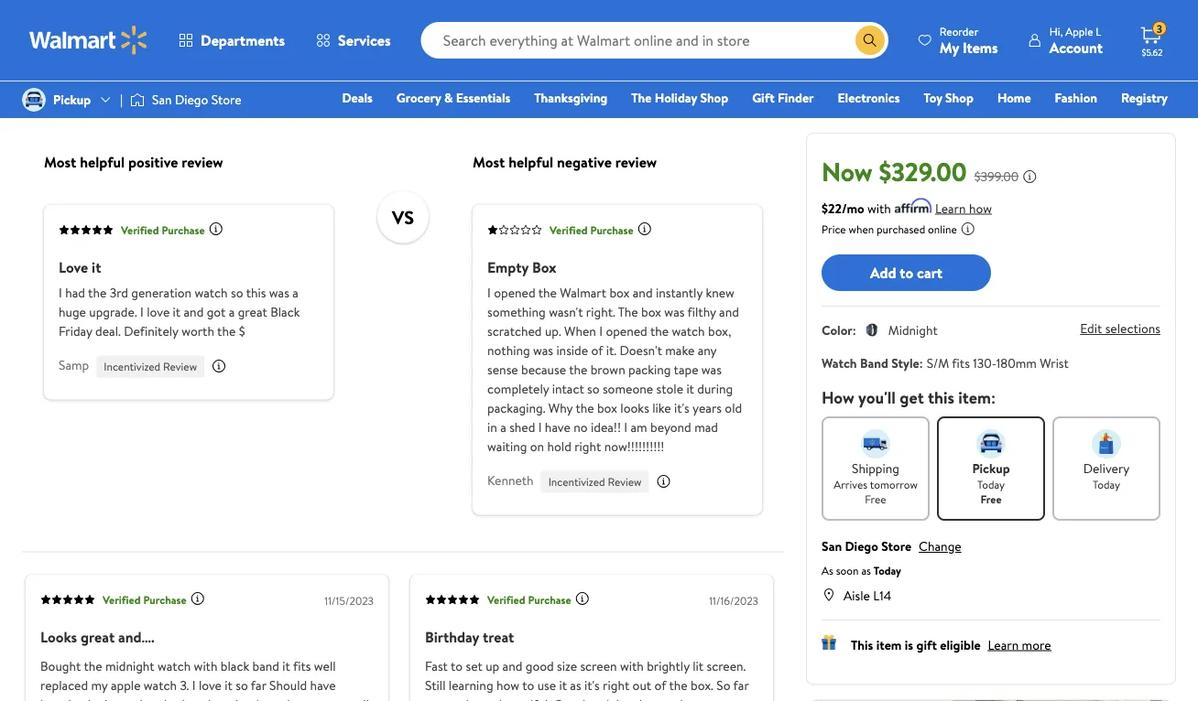 Task type: vqa. For each thing, say whether or not it's contained in the screenshot.
Most corresponding to Most helpful positive review
yes



Task type: locate. For each thing, give the bounding box(es) containing it.
1 horizontal spatial diego
[[845, 537, 878, 555]]

today inside pickup today free
[[977, 476, 1005, 492]]

incentivized review down definitely
[[104, 360, 197, 375]]

review for love it
[[163, 360, 197, 375]]

soon
[[836, 563, 859, 579]]

store inside san diego store change as soon as today
[[881, 537, 911, 555]]

hope
[[256, 697, 284, 702]]

color :
[[822, 321, 856, 339]]

brightly
[[647, 658, 690, 676]]

so
[[716, 678, 730, 695]]

0 horizontal spatial fits
[[293, 658, 311, 676]]

0 horizontal spatial to
[[451, 658, 463, 676]]

box
[[609, 285, 630, 302], [641, 304, 661, 322], [597, 400, 617, 418]]

fast
[[425, 658, 448, 676]]

great up $ in the left of the page
[[238, 304, 267, 322]]

0 vertical spatial opened
[[494, 285, 535, 302]]

1 horizontal spatial helpful
[[509, 152, 553, 172]]

a inside write a review link
[[190, 25, 197, 43]]

deals link
[[334, 88, 381, 108]]

upgrade.
[[89, 304, 137, 322]]

incentivized review information image
[[656, 475, 671, 490]]

pickup for pickup today free
[[972, 460, 1010, 477]]

it right love in the left of the page
[[92, 258, 101, 278]]

registry one debit
[[1027, 89, 1168, 132]]

change button
[[919, 537, 961, 555]]

how inside fast to set up and good size screen with brightly lit screen. still learning how to use it as it's right out of the box. so far so good very beautiful. got the pink color version
[[496, 678, 519, 695]]

intact
[[552, 381, 584, 399]]

watch up make on the right of page
[[672, 323, 705, 341]]

1 vertical spatial great
[[81, 628, 115, 648]]

have up hold
[[545, 419, 571, 437]]

account
[[1049, 37, 1103, 57]]

$329.00
[[879, 153, 967, 189]]

11/16/2023
[[709, 594, 758, 609]]

0 horizontal spatial shop
[[700, 89, 728, 107]]

right down no
[[574, 438, 601, 456]]

verified purchase for verified purchase information image corresponding to birthday treat
[[487, 592, 571, 608]]

helpful left negative on the top of page
[[509, 152, 553, 172]]

write a review link
[[141, 21, 252, 48]]

my
[[940, 37, 959, 57]]

1 horizontal spatial as
[[570, 678, 581, 695]]

screen
[[580, 658, 617, 676]]

i left had
[[59, 285, 62, 302]]

so up that
[[236, 678, 248, 695]]

the down inside
[[569, 362, 587, 379]]

diego inside san diego store change as soon as today
[[845, 537, 878, 555]]

have
[[545, 419, 571, 437], [310, 678, 336, 695]]

1 vertical spatial san
[[822, 537, 842, 555]]

aisle
[[844, 586, 870, 604]]

shop right "toy"
[[945, 89, 973, 107]]

1 horizontal spatial learn
[[988, 636, 1019, 654]]

it's inside empty box i opened the walmart box and instantly knew something wasn't right. the box was filthy and scratched up. when i opened the watch box, nothing was inside of it. doesn't make any sense because the brown packing tape was completely intact so someone stole it during packaging. why the box looks like it's years old in a shed i have no idea!! i am beyond mad waiting on hold right now!!!!!!!!!!
[[674, 400, 689, 418]]

0 vertical spatial great
[[238, 304, 267, 322]]

was up because
[[533, 342, 553, 360]]

still
[[425, 678, 446, 695]]

today inside delivery today
[[1093, 476, 1120, 492]]

of inside fast to set up and good size screen with brightly lit screen. still learning how to use it as it's right out of the box. so far so good very beautiful. got the pink color version
[[654, 678, 666, 695]]

0 vertical spatial love
[[147, 304, 170, 322]]

0 horizontal spatial this
[[246, 285, 266, 302]]

to left cart
[[900, 262, 913, 283]]

have inside empty box i opened the walmart box and instantly knew something wasn't right. the box was filthy and scratched up. when i opened the watch box, nothing was inside of it. doesn't make any sense because the brown packing tape was completely intact so someone stole it during packaging. why the box looks like it's years old in a shed i have no idea!! i am beyond mad waiting on hold right now!!!!!!!!!!
[[545, 419, 571, 437]]

180mm
[[996, 354, 1037, 372]]

1 vertical spatial opened
[[606, 323, 647, 341]]

price
[[822, 221, 846, 237]]

0 vertical spatial how
[[969, 199, 992, 217]]

1 vertical spatial store
[[881, 537, 911, 555]]

version
[[657, 697, 697, 702]]

1 horizontal spatial band
[[252, 658, 279, 676]]

right inside empty box i opened the walmart box and instantly knew something wasn't right. the box was filthy and scratched up. when i opened the watch box, nothing was inside of it. doesn't make any sense because the brown packing tape was completely intact so someone stole it during packaging. why the box looks like it's years old in a shed i have no idea!! i am beyond mad waiting on hold right now!!!!!!!!!!
[[574, 438, 601, 456]]

i up definitely
[[140, 304, 144, 322]]

1 vertical spatial learn
[[988, 636, 1019, 654]]

with left black
[[194, 658, 217, 676]]

1 vertical spatial have
[[310, 678, 336, 695]]

far up hope
[[251, 678, 266, 695]]

to
[[900, 262, 913, 283], [451, 658, 463, 676], [522, 678, 534, 695]]

to up beautiful. at the left of page
[[522, 678, 534, 695]]

1 horizontal spatial this
[[928, 386, 954, 409]]

0 horizontal spatial store
[[211, 91, 241, 108]]

1 vertical spatial box
[[641, 304, 661, 322]]

0 horizontal spatial of
[[591, 342, 603, 360]]

so inside fast to set up and good size screen with brightly lit screen. still learning how to use it as it's right out of the box. so far so good very beautiful. got the pink color version
[[425, 697, 437, 702]]

2 helpful from the left
[[509, 152, 553, 172]]

watch
[[195, 285, 228, 302], [672, 323, 705, 341], [158, 658, 191, 676], [144, 678, 177, 695]]

1 helpful from the left
[[80, 152, 125, 172]]

aisle l14
[[844, 586, 891, 604]]

how up legal information icon
[[969, 199, 992, 217]]

wasn't
[[549, 304, 583, 322]]

today inside san diego store change as soon as today
[[874, 563, 901, 579]]

so inside love it i had the 3rd generation watch so this was a huge upgrade. i love it and got a great black friday deal. definitely worth the $
[[231, 285, 243, 302]]

vs
[[392, 205, 414, 230]]

of left the it.
[[591, 342, 603, 360]]

as up "got"
[[570, 678, 581, 695]]

2 horizontal spatial today
[[1093, 476, 1120, 492]]

pink
[[599, 697, 622, 702]]

1 horizontal spatial right
[[603, 678, 629, 695]]

0 vertical spatial to
[[900, 262, 913, 283]]

a right got
[[229, 304, 235, 322]]

black
[[221, 658, 249, 676]]

a right in
[[500, 419, 506, 437]]

san diego store change as soon as today
[[822, 537, 961, 579]]

fits right s/m
[[952, 354, 970, 372]]

love up than
[[199, 678, 222, 695]]

band
[[252, 658, 279, 676], [140, 697, 167, 702]]

i inside bought the midnight watch with black band it fits well replaced my apple watch 3.   i love it so far should have bought the larger band other than that hope it wears as we
[[192, 678, 196, 695]]

2 most from the left
[[473, 152, 505, 172]]

wrist
[[1040, 354, 1069, 372]]

change
[[919, 537, 961, 555]]

the inside empty box i opened the walmart box and instantly knew something wasn't right. the box was filthy and scratched up. when i opened the watch box, nothing was inside of it. doesn't make any sense because the brown packing tape was completely intact so someone stole it during packaging. why the box looks like it's years old in a shed i have no idea!! i am beyond mad waiting on hold right now!!!!!!!!!!
[[618, 304, 638, 322]]

band down the apple
[[140, 697, 167, 702]]

knew
[[706, 285, 735, 302]]

purchase
[[162, 222, 205, 238], [590, 222, 634, 238], [143, 592, 187, 608], [528, 592, 571, 608]]

1 horizontal spatial today
[[977, 476, 1005, 492]]

far right the so
[[733, 678, 749, 695]]

0 vertical spatial store
[[211, 91, 241, 108]]

1 horizontal spatial far
[[733, 678, 749, 695]]

departments
[[201, 30, 285, 50]]

1 horizontal spatial review
[[608, 475, 642, 491]]

1 vertical spatial incentivized
[[548, 475, 605, 491]]

helpful left positive at the left of page
[[80, 152, 125, 172]]

2 shop from the left
[[945, 89, 973, 107]]

2 horizontal spatial verified purchase information image
[[575, 592, 590, 607]]

and up worth
[[184, 304, 204, 322]]

0 horizontal spatial good
[[440, 697, 469, 702]]

 image
[[130, 91, 145, 109]]

with up price when purchased online
[[867, 199, 891, 217]]

verified up and….
[[103, 592, 141, 608]]

and inside fast to set up and good size screen with brightly lit screen. still learning how to use it as it's right out of the box. so far so good very beautiful. got the pink color version
[[502, 658, 522, 676]]

verified purchase information image up the size
[[575, 592, 590, 607]]

review
[[163, 360, 197, 375], [608, 475, 642, 491]]

free down the intent image for pickup
[[980, 491, 1002, 507]]

diego
[[175, 91, 208, 108], [845, 537, 878, 555]]

0 horizontal spatial pickup
[[53, 91, 91, 108]]

incentivized review down hold
[[548, 475, 642, 491]]

0 horizontal spatial review
[[163, 360, 197, 375]]

1 horizontal spatial incentivized review
[[548, 475, 642, 491]]

walmart+ link
[[1105, 114, 1176, 133]]

verified purchase up treat
[[487, 592, 571, 608]]

0 vertical spatial good
[[525, 658, 554, 676]]

right
[[574, 438, 601, 456], [603, 678, 629, 695]]

0 vertical spatial san
[[152, 91, 172, 108]]

1 horizontal spatial san
[[822, 537, 842, 555]]

0 vertical spatial band
[[252, 658, 279, 676]]

gift
[[752, 89, 775, 107]]

verified purchase up generation
[[121, 222, 205, 238]]

edit
[[1080, 320, 1102, 338]]

san up as
[[822, 537, 842, 555]]

:
[[852, 321, 856, 339], [919, 354, 923, 372]]

2 far from the left
[[733, 678, 749, 695]]

wears
[[298, 697, 330, 702]]

item:
[[958, 386, 996, 409]]

0 horizontal spatial most
[[44, 152, 76, 172]]

1 vertical spatial to
[[451, 658, 463, 676]]

0 horizontal spatial :
[[852, 321, 856, 339]]

incentivized review information image
[[212, 360, 226, 374]]

today up l14
[[874, 563, 901, 579]]

band up should
[[252, 658, 279, 676]]

to left set
[[451, 658, 463, 676]]

1 shop from the left
[[700, 89, 728, 107]]

the down my
[[83, 697, 101, 702]]

0 horizontal spatial great
[[81, 628, 115, 648]]

1 vertical spatial :
[[919, 354, 923, 372]]

1 horizontal spatial love
[[199, 678, 222, 695]]

the left 3rd
[[88, 285, 107, 302]]

Search search field
[[421, 22, 888, 59]]

1 vertical spatial fits
[[293, 658, 311, 676]]

0 vertical spatial incentivized review
[[104, 360, 197, 375]]

edit selections
[[1080, 320, 1160, 338]]

i right 3.
[[192, 678, 196, 695]]

1 most from the left
[[44, 152, 76, 172]]

0 horizontal spatial with
[[194, 658, 217, 676]]

with up out
[[620, 658, 644, 676]]

diego up soon
[[845, 537, 878, 555]]

opened up doesn't
[[606, 323, 647, 341]]

0 vertical spatial it's
[[674, 400, 689, 418]]

diego for san diego store change as soon as today
[[845, 537, 878, 555]]

the holiday shop link
[[623, 88, 737, 108]]

review for empty box
[[608, 475, 642, 491]]

2 free from the left
[[980, 491, 1002, 507]]

box,
[[708, 323, 731, 341]]

other
[[170, 697, 200, 702]]

verified up 3rd
[[121, 222, 159, 238]]

 image
[[22, 88, 46, 112]]

verified purchase information image for birthday treat
[[575, 592, 590, 607]]

right up pink
[[603, 678, 629, 695]]

pickup
[[53, 91, 91, 108], [972, 460, 1010, 477]]

of
[[591, 342, 603, 360], [654, 678, 666, 695]]

learn up online
[[935, 199, 966, 217]]

color
[[625, 697, 654, 702]]

verified purchase information image up love it i had the 3rd generation watch so this was a huge upgrade. i love it and got a great black friday deal. definitely worth the $
[[209, 222, 223, 237]]

birthday treat
[[425, 628, 514, 648]]

1 horizontal spatial with
[[620, 658, 644, 676]]

0 vertical spatial pickup
[[53, 91, 91, 108]]

free down shipping
[[865, 491, 886, 507]]

1 horizontal spatial most
[[473, 152, 505, 172]]

with inside fast to set up and good size screen with brightly lit screen. still learning how to use it as it's right out of the box. so far so good very beautiful. got the pink color version
[[620, 658, 644, 676]]

it down tape
[[686, 381, 694, 399]]

this
[[851, 636, 873, 654]]

review left incentivized review information image
[[163, 360, 197, 375]]

watch inside love it i had the 3rd generation watch so this was a huge upgrade. i love it and got a great black friday deal. definitely worth the $
[[195, 285, 228, 302]]

now!!!!!!!!!!
[[604, 438, 664, 456]]

1 vertical spatial pickup
[[972, 460, 1010, 477]]

most for most helpful positive review
[[44, 152, 76, 172]]

review right write at the top
[[200, 25, 236, 43]]

0 horizontal spatial today
[[874, 563, 901, 579]]

0 horizontal spatial right
[[574, 438, 601, 456]]

write
[[157, 25, 187, 43]]

diego down write a review
[[175, 91, 208, 108]]

love inside love it i had the 3rd generation watch so this was a huge upgrade. i love it and got a great black friday deal. definitely worth the $
[[147, 304, 170, 322]]

so up $ in the left of the page
[[231, 285, 243, 302]]

1 vertical spatial right
[[603, 678, 629, 695]]

was up black
[[269, 285, 289, 302]]

most for most helpful negative review
[[473, 152, 505, 172]]

bought
[[40, 697, 80, 702]]

to for add
[[900, 262, 913, 283]]

0 vertical spatial of
[[591, 342, 603, 360]]

someone
[[603, 381, 653, 399]]

and left instantly
[[633, 285, 653, 302]]

review
[[200, 25, 236, 43], [182, 152, 223, 172], [615, 152, 657, 172]]

1 vertical spatial love
[[199, 678, 222, 695]]

1 horizontal spatial store
[[881, 537, 911, 555]]

review right negative on the top of page
[[615, 152, 657, 172]]

great left and….
[[81, 628, 115, 648]]

review for most helpful negative review
[[615, 152, 657, 172]]

0 vertical spatial as
[[861, 563, 871, 579]]

0 horizontal spatial as
[[333, 697, 344, 702]]

had
[[65, 285, 85, 302]]

store for san diego store
[[211, 91, 241, 108]]

watch up got
[[195, 285, 228, 302]]

1 horizontal spatial great
[[238, 304, 267, 322]]

1 horizontal spatial incentivized
[[548, 475, 605, 491]]

Walmart Site-Wide search field
[[421, 22, 888, 59]]

verified purchase for verified purchase information image for looks great and….
[[103, 592, 187, 608]]

0 vertical spatial diego
[[175, 91, 208, 108]]

1 horizontal spatial shop
[[945, 89, 973, 107]]

love down generation
[[147, 304, 170, 322]]

san right |
[[152, 91, 172, 108]]

price when purchased online
[[822, 221, 957, 237]]

i
[[59, 285, 62, 302], [487, 285, 491, 302], [140, 304, 144, 322], [599, 323, 603, 341], [538, 419, 542, 437], [624, 419, 627, 437], [192, 678, 196, 695]]

verified for the middle verified purchase information image
[[121, 222, 159, 238]]

1 vertical spatial it's
[[584, 678, 600, 695]]

0 horizontal spatial san
[[152, 91, 172, 108]]

than
[[203, 697, 228, 702]]

sense
[[487, 362, 518, 379]]

1 horizontal spatial of
[[654, 678, 666, 695]]

today down the intent image for pickup
[[977, 476, 1005, 492]]

treat
[[483, 628, 514, 648]]

0 horizontal spatial love
[[147, 304, 170, 322]]

of right out
[[654, 678, 666, 695]]

2 horizontal spatial to
[[900, 262, 913, 283]]

1 horizontal spatial good
[[525, 658, 554, 676]]

0 horizontal spatial far
[[251, 678, 266, 695]]

completely
[[487, 381, 549, 399]]

the down box
[[538, 285, 557, 302]]

deals
[[342, 89, 373, 107]]

0 vertical spatial have
[[545, 419, 571, 437]]

2 horizontal spatial as
[[861, 563, 871, 579]]

fits inside bought the midnight watch with black band it fits well replaced my apple watch 3.   i love it so far should have bought the larger band other than that hope it wears as we
[[293, 658, 311, 676]]

learn left more
[[988, 636, 1019, 654]]

1 far from the left
[[251, 678, 266, 695]]

1 vertical spatial good
[[440, 697, 469, 702]]

shop right holiday
[[700, 89, 728, 107]]

verified purchase information image up bought the midnight watch with black band it fits well replaced my apple watch 3.   i love it so far should have bought the larger band other than that hope it wears as we
[[190, 592, 205, 607]]

how up beautiful. at the left of page
[[496, 678, 519, 695]]

: left s/m
[[919, 354, 923, 372]]

should
[[269, 678, 307, 695]]

and right up
[[502, 658, 522, 676]]

walmart image
[[29, 26, 148, 55]]

the
[[88, 285, 107, 302], [538, 285, 557, 302], [217, 323, 236, 341], [650, 323, 669, 341], [569, 362, 587, 379], [576, 400, 594, 418], [84, 658, 102, 676], [669, 678, 688, 695], [83, 697, 101, 702], [578, 697, 596, 702]]

today down intent image for delivery
[[1093, 476, 1120, 492]]

box up the idea!!
[[597, 400, 617, 418]]

as right 'wears'
[[333, 697, 344, 702]]

inside
[[556, 342, 588, 360]]

0 vertical spatial learn
[[935, 199, 966, 217]]

store down departments dropdown button
[[211, 91, 241, 108]]

1 free from the left
[[865, 491, 886, 507]]

1 horizontal spatial how
[[969, 199, 992, 217]]

am
[[631, 419, 647, 437]]

was up during
[[701, 362, 722, 379]]

as right soon
[[861, 563, 871, 579]]

years
[[693, 400, 722, 418]]

1 vertical spatial as
[[570, 678, 581, 695]]

looks
[[40, 628, 77, 648]]

box down instantly
[[641, 304, 661, 322]]

1 vertical spatial band
[[140, 697, 167, 702]]

love
[[59, 258, 88, 278]]

0 vertical spatial right
[[574, 438, 601, 456]]

gift finder
[[752, 89, 814, 107]]

verified purchase up and….
[[103, 592, 187, 608]]

learn how button
[[935, 199, 992, 218]]

the up no
[[576, 400, 594, 418]]

1 horizontal spatial pickup
[[972, 460, 1010, 477]]

free inside shipping arrives tomorrow free
[[865, 491, 886, 507]]

0 vertical spatial this
[[246, 285, 266, 302]]

store left "change"
[[881, 537, 911, 555]]

2 vertical spatial as
[[333, 697, 344, 702]]

intent image for shipping image
[[861, 429, 890, 459]]

how
[[969, 199, 992, 217], [496, 678, 519, 695]]

generation
[[131, 285, 192, 302]]

1 vertical spatial review
[[608, 475, 642, 491]]

right inside fast to set up and good size screen with brightly lit screen. still learning how to use it as it's right out of the box. so far so good very beautiful. got the pink color version
[[603, 678, 629, 695]]

verified up treat
[[487, 592, 525, 608]]

i left am
[[624, 419, 627, 437]]

to inside "button"
[[900, 262, 913, 283]]

verified purchase information image
[[209, 222, 223, 237], [190, 592, 205, 607], [575, 592, 590, 607]]

purchased
[[877, 221, 925, 237]]

most
[[44, 152, 76, 172], [473, 152, 505, 172]]

verified purchase left verified purchase information icon
[[550, 222, 634, 238]]

2 vertical spatial to
[[522, 678, 534, 695]]

0 vertical spatial :
[[852, 321, 856, 339]]

free
[[865, 491, 886, 507], [980, 491, 1002, 507]]

san inside san diego store change as soon as today
[[822, 537, 842, 555]]

opened up something
[[494, 285, 535, 302]]

so inside empty box i opened the walmart box and instantly knew something wasn't right. the box was filthy and scratched up. when i opened the watch box, nothing was inside of it. doesn't make any sense because the brown packing tape was completely intact so someone stole it during packaging. why the box looks like it's years old in a shed i have no idea!! i am beyond mad waiting on hold right now!!!!!!!!!!
[[587, 381, 600, 399]]

1 vertical spatial the
[[618, 304, 638, 322]]

a right write at the top
[[190, 25, 197, 43]]

&
[[444, 89, 453, 107]]

2 vertical spatial box
[[597, 400, 617, 418]]

great
[[238, 304, 267, 322], [81, 628, 115, 648]]

verified for verified purchase information image corresponding to birthday treat
[[487, 592, 525, 608]]

verified purchase for the middle verified purchase information image
[[121, 222, 205, 238]]

0 horizontal spatial incentivized review
[[104, 360, 197, 375]]

incentivized down definitely
[[104, 360, 160, 375]]

0 horizontal spatial verified purchase information image
[[190, 592, 205, 607]]

0 horizontal spatial it's
[[584, 678, 600, 695]]

pickup down the intent image for pickup
[[972, 460, 1010, 477]]

today for delivery
[[1093, 476, 1120, 492]]

apple
[[1065, 23, 1093, 39]]

it inside empty box i opened the walmart box and instantly knew something wasn't right. the box was filthy and scratched up. when i opened the watch box, nothing was inside of it. doesn't make any sense because the brown packing tape was completely intact so someone stole it during packaging. why the box looks like it's years old in a shed i have no idea!! i am beyond mad waiting on hold right now!!!!!!!!!!
[[686, 381, 694, 399]]

a inside empty box i opened the walmart box and instantly knew something wasn't right. the box was filthy and scratched up. when i opened the watch box, nothing was inside of it. doesn't make any sense because the brown packing tape was completely intact so someone stole it during packaging. why the box looks like it's years old in a shed i have no idea!! i am beyond mad waiting on hold right now!!!!!!!!!!
[[500, 419, 506, 437]]

so down brown
[[587, 381, 600, 399]]



Task type: describe. For each thing, give the bounding box(es) containing it.
it inside fast to set up and good size screen with brightly lit screen. still learning how to use it as it's right out of the box. so far so good very beautiful. got the pink color version
[[559, 678, 567, 695]]

definitely
[[124, 323, 178, 341]]

set
[[466, 658, 483, 676]]

any
[[698, 342, 717, 360]]

is
[[905, 636, 913, 654]]

old
[[725, 400, 742, 418]]

was inside love it i had the 3rd generation watch so this was a huge upgrade. i love it and got a great black friday deal. definitely worth the $
[[269, 285, 289, 302]]

of inside empty box i opened the walmart box and instantly knew something wasn't right. the box was filthy and scratched up. when i opened the watch box, nothing was inside of it. doesn't make any sense because the brown packing tape was completely intact so someone stole it during packaging. why the box looks like it's years old in a shed i have no idea!! i am beyond mad waiting on hold right now!!!!!!!!!!
[[591, 342, 603, 360]]

the left $ in the left of the page
[[217, 323, 236, 341]]

eligible
[[940, 636, 981, 654]]

affirm image
[[895, 198, 931, 213]]

$22/mo
[[822, 199, 864, 217]]

was down instantly
[[664, 304, 685, 322]]

idea!!
[[591, 419, 621, 437]]

intent image for pickup image
[[976, 429, 1006, 459]]

band
[[860, 354, 888, 372]]

now $329.00
[[822, 153, 967, 189]]

purchase up generation
[[162, 222, 205, 238]]

purchase up and….
[[143, 592, 187, 608]]

gifting made easy image
[[822, 635, 836, 650]]

it's inside fast to set up and good size screen with brightly lit screen. still learning how to use it as it's right out of the box. so far so good very beautiful. got the pink color version
[[584, 678, 600, 695]]

l
[[1096, 23, 1101, 39]]

instantly
[[656, 285, 703, 302]]

|
[[120, 91, 123, 108]]

my
[[91, 678, 108, 695]]

verified for verified purchase information image for looks great and….
[[103, 592, 141, 608]]

the up my
[[84, 658, 102, 676]]

hi, apple l account
[[1049, 23, 1103, 57]]

helpful for negative
[[509, 152, 553, 172]]

cart
[[917, 262, 943, 283]]

intent image for delivery image
[[1092, 429, 1121, 459]]

learn inside button
[[935, 199, 966, 217]]

1 horizontal spatial :
[[919, 354, 923, 372]]

helpful for positive
[[80, 152, 125, 172]]

reorder
[[940, 23, 978, 39]]

empty
[[487, 258, 529, 278]]

filthy
[[687, 304, 716, 322]]

1 vertical spatial this
[[928, 386, 954, 409]]

purchase left verified purchase information icon
[[590, 222, 634, 238]]

walmart
[[560, 285, 606, 302]]

incentivized for box
[[548, 475, 605, 491]]

toy shop link
[[915, 88, 982, 108]]

one debit link
[[1019, 114, 1098, 133]]

why
[[548, 400, 573, 418]]

learn more about strikethrough prices image
[[1022, 169, 1037, 183]]

so inside bought the midnight watch with black band it fits well replaced my apple watch 3.   i love it so far should have bought the larger band other than that hope it wears as we
[[236, 678, 248, 695]]

like
[[652, 400, 671, 418]]

size
[[557, 658, 577, 676]]

shipping arrives tomorrow free
[[834, 460, 918, 507]]

l14
[[873, 586, 891, 604]]

holiday
[[655, 89, 697, 107]]

i down empty at the top left of page
[[487, 285, 491, 302]]

love it i had the 3rd generation watch so this was a huge upgrade. i love it and got a great black friday deal. definitely worth the $
[[59, 258, 300, 341]]

as inside fast to set up and good size screen with brightly lit screen. still learning how to use it as it's right out of the box. so far so good very beautiful. got the pink color version
[[570, 678, 581, 695]]

review for most helpful positive review
[[182, 152, 223, 172]]

thanksgiving
[[534, 89, 608, 107]]

birthday
[[425, 628, 479, 648]]

learning
[[449, 678, 493, 695]]

got
[[553, 697, 575, 702]]

the up doesn't
[[650, 323, 669, 341]]

this item is gift eligible learn more
[[851, 636, 1051, 654]]

verified for verified purchase information icon
[[550, 222, 588, 238]]

this inside love it i had the 3rd generation watch so this was a huge upgrade. i love it and got a great black friday deal. definitely worth the $
[[246, 285, 266, 302]]

great inside love it i had the 3rd generation watch so this was a huge upgrade. i love it and got a great black friday deal. definitely worth the $
[[238, 304, 267, 322]]

as inside san diego store change as soon as today
[[861, 563, 871, 579]]

empty box i opened the walmart box and instantly knew something wasn't right. the box was filthy and scratched up. when i opened the watch box, nothing was inside of it. doesn't make any sense because the brown packing tape was completely intact so someone stole it during packaging. why the box looks like it's years old in a shed i have no idea!! i am beyond mad waiting on hold right now!!!!!!!!!!
[[487, 258, 742, 456]]

3.
[[180, 678, 189, 695]]

beyond
[[650, 419, 691, 437]]

it down generation
[[173, 304, 181, 322]]

incentivized review for empty box
[[548, 475, 642, 491]]

purchase up the size
[[528, 592, 571, 608]]

incentivized review for love it
[[104, 360, 197, 375]]

how inside button
[[969, 199, 992, 217]]

see
[[38, 25, 58, 43]]

black
[[270, 304, 300, 322]]

2 horizontal spatial with
[[867, 199, 891, 217]]

online
[[928, 221, 957, 237]]

arrives
[[834, 476, 867, 492]]

1 horizontal spatial verified purchase information image
[[209, 222, 223, 237]]

thanksgiving link
[[526, 88, 616, 108]]

i down right.
[[599, 323, 603, 341]]

now
[[822, 153, 873, 189]]

use
[[537, 678, 556, 695]]

0 vertical spatial the
[[631, 89, 652, 107]]

items
[[963, 37, 998, 57]]

1 horizontal spatial fits
[[952, 354, 970, 372]]

with inside bought the midnight watch with black band it fits well replaced my apple watch 3.   i love it so far should have bought the larger band other than that hope it wears as we
[[194, 658, 217, 676]]

selections
[[1105, 320, 1160, 338]]

item
[[876, 636, 902, 654]]

shed
[[509, 419, 535, 437]]

midnight
[[105, 658, 154, 676]]

have inside bought the midnight watch with black band it fits well replaced my apple watch 3.   i love it so far should have bought the larger band other than that hope it wears as we
[[310, 678, 336, 695]]

verified purchase information image
[[637, 222, 652, 237]]

waiting
[[487, 438, 527, 456]]

verified purchase for verified purchase information icon
[[550, 222, 634, 238]]

watch left 3.
[[144, 678, 177, 695]]

it up that
[[225, 678, 233, 695]]

it up should
[[282, 658, 290, 676]]

one
[[1027, 114, 1055, 132]]

search icon image
[[863, 33, 877, 48]]

gift
[[916, 636, 937, 654]]

watch up 3.
[[158, 658, 191, 676]]

services
[[338, 30, 391, 50]]

style
[[891, 354, 919, 372]]

during
[[697, 381, 733, 399]]

0 horizontal spatial opened
[[494, 285, 535, 302]]

pickup for pickup
[[53, 91, 91, 108]]

0 horizontal spatial band
[[140, 697, 167, 702]]

midnight
[[888, 321, 938, 339]]

free inside pickup today free
[[980, 491, 1002, 507]]

very
[[472, 697, 496, 702]]

san diego store
[[152, 91, 241, 108]]

shipping
[[852, 460, 899, 477]]

more
[[1022, 636, 1051, 654]]

fashion
[[1055, 89, 1097, 107]]

reviews
[[77, 25, 118, 43]]

to for fast
[[451, 658, 463, 676]]

diego for san diego store
[[175, 91, 208, 108]]

it.
[[606, 342, 616, 360]]

gift finder link
[[744, 88, 822, 108]]

and down knew
[[719, 304, 739, 322]]

incentivized for it
[[104, 360, 160, 375]]

the right "got"
[[578, 697, 596, 702]]

watch
[[822, 354, 857, 372]]

huge
[[59, 304, 86, 322]]

looks great and….
[[40, 628, 155, 648]]

see all reviews
[[38, 25, 118, 43]]

a up black
[[292, 285, 298, 302]]

finder
[[778, 89, 814, 107]]

scratched
[[487, 323, 542, 341]]

walmart+
[[1113, 114, 1168, 132]]

box.
[[691, 678, 713, 695]]

store for san diego store change as soon as today
[[881, 537, 911, 555]]

san for san diego store
[[152, 91, 172, 108]]

worth
[[181, 323, 214, 341]]

1 horizontal spatial opened
[[606, 323, 647, 341]]

1 horizontal spatial to
[[522, 678, 534, 695]]

bought
[[40, 658, 81, 676]]

verified purchase information image for looks great and….
[[190, 592, 205, 607]]

0 vertical spatial box
[[609, 285, 630, 302]]

tape
[[674, 362, 698, 379]]

watch inside empty box i opened the walmart box and instantly knew something wasn't right. the box was filthy and scratched up. when i opened the watch box, nothing was inside of it. doesn't make any sense because the brown packing tape was completely intact so someone stole it during packaging. why the box looks like it's years old in a shed i have no idea!! i am beyond mad waiting on hold right now!!!!!!!!!!
[[672, 323, 705, 341]]

color
[[822, 321, 852, 339]]

as inside bought the midnight watch with black band it fits well replaced my apple watch 3.   i love it so far should have bought the larger band other than that hope it wears as we
[[333, 697, 344, 702]]

it down should
[[287, 697, 295, 702]]

toy shop
[[924, 89, 973, 107]]

i right 'shed'
[[538, 419, 542, 437]]

legal information image
[[961, 221, 975, 236]]

far inside bought the midnight watch with black band it fits well replaced my apple watch 3.   i love it so far should have bought the larger band other than that hope it wears as we
[[251, 678, 266, 695]]

tomorrow
[[870, 476, 918, 492]]

nothing
[[487, 342, 530, 360]]

friday
[[59, 323, 92, 341]]

love inside bought the midnight watch with black band it fits well replaced my apple watch 3.   i love it so far should have bought the larger band other than that hope it wears as we
[[199, 678, 222, 695]]

grocery & essentials link
[[388, 88, 519, 108]]

and inside love it i had the 3rd generation watch so this was a huge upgrade. i love it and got a great black friday deal. definitely worth the $
[[184, 304, 204, 322]]

san for san diego store change as soon as today
[[822, 537, 842, 555]]

up.
[[545, 323, 561, 341]]

far inside fast to set up and good size screen with brightly lit screen. still learning how to use it as it's right out of the box. so far so good very beautiful. got the pink color version
[[733, 678, 749, 695]]

the up version
[[669, 678, 688, 695]]

today for pickup
[[977, 476, 1005, 492]]



